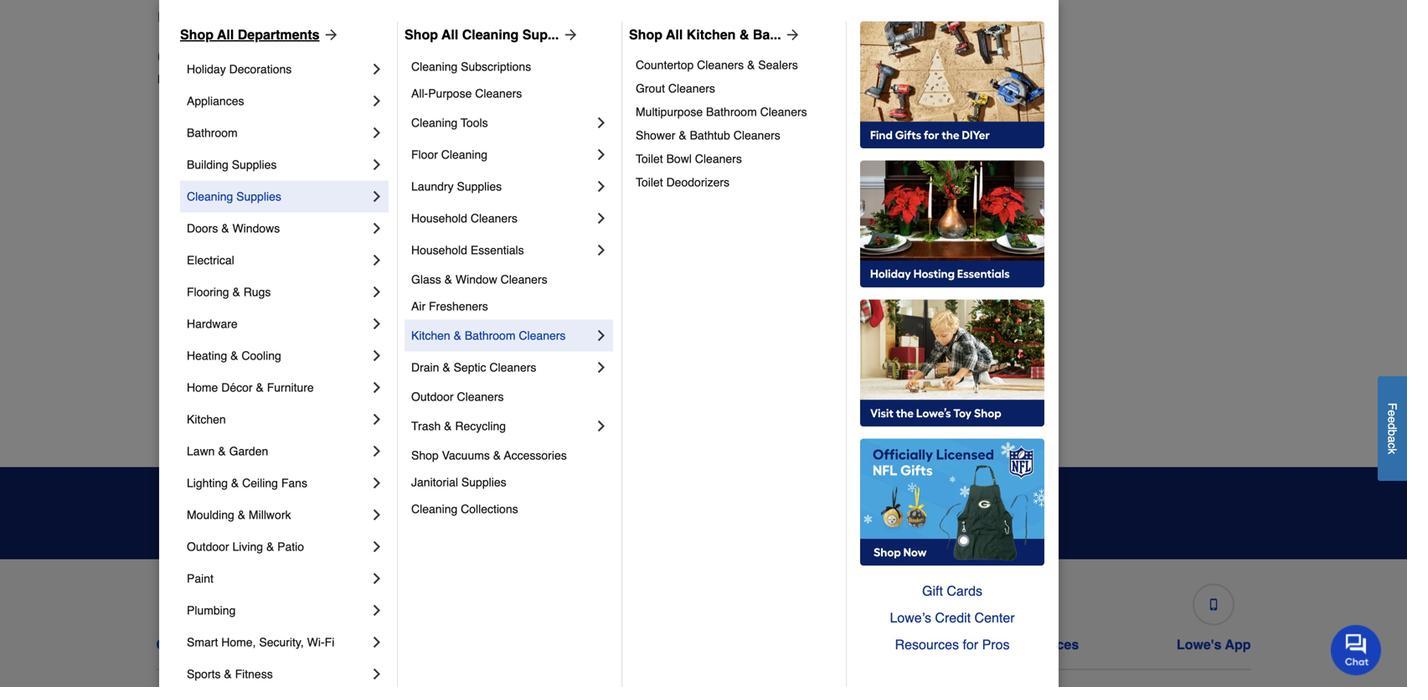 Task type: describe. For each thing, give the bounding box(es) containing it.
millwork
[[249, 508, 291, 521]]

2 horizontal spatial jersey
[[444, 326, 479, 340]]

cleaning subscriptions link
[[411, 53, 610, 80]]

home décor & furniture
[[187, 381, 314, 394]]

cleaning for tools
[[411, 116, 458, 129]]

officially licensed n f l gifts. shop now. image
[[860, 439, 1045, 566]]

piscataway link
[[990, 124, 1050, 140]]

turnersville link
[[990, 325, 1051, 341]]

find gifts for the diyer. image
[[860, 21, 1045, 149]]

1 e from the top
[[1386, 410, 1400, 416]]

chevron right image for plumbing
[[369, 602, 385, 619]]

resources
[[895, 637, 959, 652]]

all for departments
[[217, 27, 234, 42]]

brick
[[171, 159, 197, 172]]

chevron right image for flooring & rugs
[[369, 284, 385, 300]]

paint link
[[187, 563, 369, 594]]

sup...
[[523, 27, 559, 42]]

& right drain
[[443, 361, 450, 374]]

& down rutherford
[[231, 349, 238, 362]]

chevron right image for doors & windows
[[369, 220, 385, 237]]

cleaning for collections
[[411, 502, 458, 516]]

shade
[[752, 159, 786, 172]]

& left millwork
[[238, 508, 246, 521]]

grout cleaners link
[[636, 77, 834, 100]]

bathroom link
[[187, 117, 369, 149]]

east for east brunswick
[[171, 293, 194, 306]]

household cleaners
[[411, 211, 518, 225]]

moulding & millwork
[[187, 508, 291, 521]]

0 vertical spatial kitchen
[[687, 27, 736, 42]]

east rutherford
[[171, 326, 253, 340]]

hackettstown link
[[444, 157, 514, 174]]

new inside city directory lowe's stores in new jersey
[[246, 72, 270, 86]]

maple
[[717, 159, 749, 172]]

lumberton link
[[444, 392, 500, 408]]

cleaning supplies link
[[187, 180, 369, 212]]

cleaners inside kitchen & bathroom cleaners "link"
[[519, 329, 566, 342]]

toilet deodorizers
[[636, 175, 730, 189]]

household for household essentials
[[411, 243, 467, 257]]

& inside "link"
[[454, 329, 462, 342]]

0 horizontal spatial gift
[[783, 637, 807, 652]]

floor
[[411, 148, 438, 161]]

to
[[607, 520, 618, 533]]

shop for shop all departments
[[180, 27, 214, 42]]

toms river link
[[990, 291, 1049, 308]]

chevron right image for moulding & millwork
[[369, 506, 385, 523]]

janitorial
[[411, 475, 458, 489]]

turnersville
[[990, 326, 1051, 340]]

multipurpose
[[636, 105, 703, 118]]

appliances
[[187, 94, 244, 108]]

decorations
[[229, 62, 292, 76]]

holiday hosting essentials. image
[[860, 160, 1045, 288]]

chevron right image for household cleaners
[[593, 210, 610, 227]]

& left "patio"
[[266, 540, 274, 553]]

0 vertical spatial bathroom
[[706, 105, 757, 118]]

howell
[[444, 293, 479, 306]]

sign up form
[[676, 491, 1032, 536]]

air fresheners link
[[411, 293, 610, 320]]

east rutherford link
[[171, 325, 253, 341]]

tools
[[461, 116, 488, 129]]

cleaners inside outdoor cleaners link
[[457, 390, 504, 403]]

chevron right image for bathroom
[[369, 124, 385, 141]]

chevron right image for heating & cooling
[[369, 347, 385, 364]]

bowl
[[667, 152, 692, 165]]

lowe's app link
[[1177, 577, 1251, 653]]

new inside new jersey button
[[361, 9, 388, 25]]

shop all kitchen & ba... link
[[629, 25, 802, 45]]

d
[[1386, 423, 1400, 430]]

shop
[[411, 449, 439, 462]]

patio
[[277, 540, 304, 553]]

cleaners inside 'toilet bowl cleaners' link
[[695, 152, 742, 165]]

chevron right image for sports & fitness
[[369, 666, 385, 682]]

countertop cleaners & sealers link
[[636, 53, 834, 77]]

sports & fitness link
[[187, 658, 369, 687]]

chevron right image for building supplies
[[369, 156, 385, 173]]

toms
[[990, 293, 1018, 306]]

sports
[[187, 667, 221, 681]]

building supplies link
[[187, 149, 369, 180]]

security,
[[259, 635, 304, 649]]

chevron right image for home décor & furniture
[[369, 379, 385, 396]]

0 vertical spatial gift cards
[[922, 583, 983, 599]]

cleaning collections
[[411, 502, 518, 516]]

lighting & ceiling fans link
[[187, 467, 369, 499]]

lowe's credit center
[[890, 610, 1015, 625]]

customer care image
[[208, 599, 220, 610]]

cleaning tools link
[[411, 107, 593, 139]]

chevron right image for laundry supplies
[[593, 178, 610, 195]]

arrow right image
[[559, 26, 579, 43]]

cleaners inside multipurpose bathroom cleaners link
[[760, 105, 807, 118]]

& left the sealers
[[747, 58, 755, 72]]

outdoor living & patio link
[[187, 531, 369, 563]]

arrow right image for shop all kitchen & ba...
[[781, 26, 802, 43]]

share.
[[622, 520, 656, 533]]

city inside city directory lowe's stores in new jersey
[[158, 46, 196, 69]]

flooring
[[187, 285, 229, 299]]

installation services link
[[950, 577, 1079, 653]]

lowe's for lowe's credit center
[[548, 637, 593, 652]]

1 horizontal spatial cards
[[947, 583, 983, 599]]

kitchen for kitchen
[[187, 413, 226, 426]]

princeton
[[990, 159, 1040, 172]]

cleaning supplies
[[187, 190, 281, 203]]

0 horizontal spatial gift cards link
[[780, 577, 852, 653]]

us
[[210, 637, 227, 652]]

chevron right image for floor cleaning
[[593, 146, 610, 163]]

rugs
[[244, 285, 271, 299]]

lowe's credit center link
[[860, 604, 1045, 631]]

vacuums
[[442, 449, 490, 462]]

trash
[[411, 419, 441, 433]]

& right trash
[[444, 419, 452, 433]]

shower & bathtub cleaners
[[636, 129, 781, 142]]

supplies for building supplies
[[232, 158, 277, 171]]

deodorizers
[[667, 175, 730, 189]]

heating
[[187, 349, 227, 362]]

shop all departments link
[[180, 25, 340, 45]]

a inside button
[[1386, 436, 1400, 443]]

& right doors on the top left
[[221, 222, 229, 235]]

contact us & faq link
[[156, 577, 272, 653]]

faq
[[244, 637, 272, 652]]

river
[[1022, 293, 1049, 306]]

all for kitchen
[[666, 27, 683, 42]]

installation services
[[950, 637, 1079, 652]]

cleaners inside the all-purpose cleaners link
[[475, 87, 522, 100]]

sewell link
[[990, 224, 1025, 241]]

shop all cleaning sup... link
[[405, 25, 579, 45]]

1 vertical spatial gift cards
[[783, 637, 848, 652]]

arrow right image for shop all departments
[[320, 26, 340, 43]]

0 vertical spatial a
[[190, 9, 197, 25]]

chevron right image for kitchen & bathroom cleaners
[[593, 327, 610, 344]]

bathroom inside "link"
[[465, 329, 516, 342]]

fresheners
[[429, 299, 488, 313]]

sicklerville link
[[990, 258, 1046, 274]]

glass & window cleaners link
[[411, 266, 610, 293]]

electrical link
[[187, 244, 369, 276]]

lowe's for lowe's app
[[1177, 637, 1222, 652]]

jersey inside button
[[392, 9, 431, 25]]

brick link
[[171, 157, 197, 174]]

dimensions image
[[1009, 599, 1020, 610]]

& left ceiling
[[231, 476, 239, 490]]

installation
[[950, 637, 1020, 652]]

multipurpose bathroom cleaners link
[[636, 100, 834, 123]]

chevron right image for lighting & ceiling fans
[[369, 475, 385, 491]]

shower & bathtub cleaners link
[[636, 123, 834, 147]]

recycling
[[455, 419, 506, 433]]

order status link
[[369, 577, 451, 653]]

mobile image
[[1208, 599, 1220, 610]]

& left ba...
[[740, 27, 749, 42]]

stores
[[197, 72, 231, 86]]

inspiration
[[441, 493, 543, 516]]

manchester link
[[717, 124, 778, 140]]



Task type: locate. For each thing, give the bounding box(es) containing it.
cleaners
[[697, 58, 744, 72], [669, 82, 715, 95], [475, 87, 522, 100], [760, 105, 807, 118], [734, 129, 781, 142], [695, 152, 742, 165], [471, 211, 518, 225], [501, 273, 548, 286], [519, 329, 566, 342], [490, 361, 537, 374], [457, 390, 504, 403]]

new
[[361, 9, 388, 25], [246, 72, 270, 86]]

hackettstown
[[444, 159, 514, 172]]

cleaners down bathtub
[[695, 152, 742, 165]]

0 vertical spatial household
[[411, 211, 467, 225]]

e up 'b' at the bottom of page
[[1386, 416, 1400, 423]]

for
[[963, 637, 979, 652]]

credit inside "link"
[[935, 610, 971, 625]]

2 horizontal spatial all
[[666, 27, 683, 42]]

0 vertical spatial outdoor
[[411, 390, 454, 403]]

union
[[990, 360, 1021, 373]]

kitchen down air
[[411, 329, 451, 342]]

cards
[[947, 583, 983, 599], [810, 637, 848, 652]]

cleaners up 'grout cleaners' link in the top of the page
[[697, 58, 744, 72]]

1 horizontal spatial shop
[[405, 27, 438, 42]]

arrow right image inside shop all departments link
[[320, 26, 340, 43]]

doors & windows
[[187, 222, 280, 235]]

2 horizontal spatial kitchen
[[687, 27, 736, 42]]

septic
[[454, 361, 486, 374]]

arrow right image
[[320, 26, 340, 43], [781, 26, 802, 43]]

chevron right image for lawn & garden
[[369, 443, 385, 459]]

chevron right image for cleaning supplies
[[369, 188, 385, 205]]

trash & recycling link
[[411, 410, 593, 442]]

&
[[740, 27, 749, 42], [747, 58, 755, 72], [679, 129, 687, 142], [221, 222, 229, 235], [445, 273, 452, 286], [232, 285, 240, 299], [454, 329, 462, 342], [231, 349, 238, 362], [443, 361, 450, 374], [256, 381, 264, 394], [444, 419, 452, 433], [218, 444, 226, 458], [493, 449, 501, 462], [231, 476, 239, 490], [238, 508, 246, 521], [266, 540, 274, 553], [231, 637, 240, 652], [224, 667, 232, 681]]

chevron right image for smart home, security, wi-fi
[[369, 634, 385, 650]]

building supplies
[[187, 158, 277, 171]]

city down find
[[158, 46, 196, 69]]

order status
[[369, 637, 451, 652]]

east down deptford link
[[171, 293, 194, 306]]

city
[[158, 46, 196, 69], [482, 326, 502, 340]]

1 household from the top
[[411, 211, 467, 225]]

bathroom down appliances in the top of the page
[[187, 126, 238, 139]]

1 horizontal spatial gift
[[922, 583, 943, 599]]

fitness
[[235, 667, 273, 681]]

center for lowe's credit center
[[640, 637, 682, 652]]

union link
[[990, 358, 1021, 375]]

0 vertical spatial jersey
[[392, 9, 431, 25]]

1 vertical spatial outdoor
[[187, 540, 229, 553]]

b
[[1386, 430, 1400, 436]]

household down laundry
[[411, 211, 467, 225]]

1 horizontal spatial bathroom
[[465, 329, 516, 342]]

2 vertical spatial jersey
[[444, 326, 479, 340]]

center inside "link"
[[975, 610, 1015, 625]]

east up heating
[[171, 326, 194, 340]]

0 horizontal spatial kitchen
[[187, 413, 226, 426]]

multipurpose bathroom cleaners
[[636, 105, 807, 118]]

chevron right image
[[369, 61, 385, 77], [369, 92, 385, 109], [593, 114, 610, 131], [369, 220, 385, 237], [593, 242, 610, 258], [369, 443, 385, 459], [369, 538, 385, 555], [369, 602, 385, 619], [369, 634, 385, 650], [369, 666, 385, 682]]

holiday decorations link
[[187, 53, 369, 85]]

cleaning for supplies
[[187, 190, 233, 203]]

arrow right image up the sealers
[[781, 26, 802, 43]]

chat invite button image
[[1331, 624, 1382, 675]]

arrow right image inside shop all kitchen & ba... link
[[781, 26, 802, 43]]

kitchen down "home"
[[187, 413, 226, 426]]

1 east from the top
[[171, 293, 194, 306]]

toilet down toilet bowl cleaners
[[636, 175, 663, 189]]

0 horizontal spatial city
[[158, 46, 196, 69]]

kitchen inside "link"
[[411, 329, 451, 342]]

subscriptions
[[461, 60, 531, 73]]

cleaning down janitorial
[[411, 502, 458, 516]]

contact
[[156, 637, 206, 652]]

2 horizontal spatial bathroom
[[706, 105, 757, 118]]

supplies for laundry supplies
[[457, 180, 502, 193]]

cleaners inside shower & bathtub cleaners link
[[734, 129, 781, 142]]

brunswick
[[198, 293, 251, 306]]

0 horizontal spatial credit
[[597, 637, 636, 652]]

cleaners inside drain & septic cleaners link
[[490, 361, 537, 374]]

cleaning collections link
[[411, 495, 610, 522]]

2 horizontal spatial lowe's
[[1177, 637, 1222, 652]]

all-
[[411, 87, 428, 100]]

1 vertical spatial toilet
[[636, 175, 663, 189]]

chevron right image
[[369, 124, 385, 141], [593, 146, 610, 163], [369, 156, 385, 173], [593, 178, 610, 195], [369, 188, 385, 205], [593, 210, 610, 227], [369, 252, 385, 268], [369, 284, 385, 300], [369, 315, 385, 332], [593, 327, 610, 344], [369, 347, 385, 364], [593, 359, 610, 376], [369, 379, 385, 396], [369, 411, 385, 428], [593, 418, 610, 434], [369, 475, 385, 491], [369, 506, 385, 523], [369, 570, 385, 587]]

0 vertical spatial new
[[361, 9, 388, 25]]

bathroom up shower & bathtub cleaners link
[[706, 105, 757, 118]]

outdoor up trash
[[411, 390, 454, 403]]

bathroom up drain & septic cleaners link
[[465, 329, 516, 342]]

all up countertop
[[666, 27, 683, 42]]

2 shop from the left
[[405, 27, 438, 42]]

lighting
[[187, 476, 228, 490]]

1 vertical spatial east
[[171, 326, 194, 340]]

air fresheners
[[411, 299, 488, 313]]

0 horizontal spatial shop
[[180, 27, 214, 42]]

east brunswick link
[[171, 291, 251, 308]]

cleaning inside floor cleaning link
[[441, 148, 488, 161]]

& right 'glass' on the top
[[445, 273, 452, 286]]

cleaning down all-
[[411, 116, 458, 129]]

cleaners up air fresheners 'link'
[[501, 273, 548, 286]]

all
[[217, 27, 234, 42], [442, 27, 459, 42], [666, 27, 683, 42]]

grout cleaners
[[636, 82, 715, 95]]

0 vertical spatial gift
[[922, 583, 943, 599]]

a up k on the right bottom of page
[[1386, 436, 1400, 443]]

all down store
[[217, 27, 234, 42]]

& up bowl
[[679, 129, 687, 142]]

butler
[[171, 192, 202, 206]]

& right lawn
[[218, 444, 226, 458]]

chevron right image for cleaning tools
[[593, 114, 610, 131]]

0 horizontal spatial bathroom
[[187, 126, 238, 139]]

toilet for toilet deodorizers
[[636, 175, 663, 189]]

find a store link
[[158, 7, 235, 27]]

supplies
[[232, 158, 277, 171], [457, 180, 502, 193], [236, 190, 281, 203], [462, 475, 507, 489]]

chevron right image for paint
[[369, 570, 385, 587]]

cleaners inside countertop cleaners & sealers link
[[697, 58, 744, 72]]

cleaners up maple shade "link"
[[734, 129, 781, 142]]

0 vertical spatial east
[[171, 293, 194, 306]]

jersey city link
[[444, 325, 502, 341]]

0 horizontal spatial cards
[[810, 637, 848, 652]]

& down the manahawkin
[[493, 449, 501, 462]]

1 vertical spatial a
[[1386, 436, 1400, 443]]

cleaners down subscriptions
[[475, 87, 522, 100]]

supplies up windows
[[236, 190, 281, 203]]

in
[[234, 72, 243, 86]]

1 horizontal spatial gift cards link
[[860, 578, 1045, 604]]

1 horizontal spatial new
[[361, 9, 388, 25]]

1 arrow right image from the left
[[320, 26, 340, 43]]

outdoor for outdoor cleaners
[[411, 390, 454, 403]]

& right us
[[231, 637, 240, 652]]

credit for lowe's
[[597, 637, 636, 652]]

kitchen up countertop cleaners & sealers
[[687, 27, 736, 42]]

shop all departments
[[180, 27, 320, 42]]

doors
[[187, 222, 218, 235]]

household for household cleaners
[[411, 211, 467, 225]]

center
[[975, 610, 1015, 625], [640, 637, 682, 652]]

supplies for janitorial supplies
[[462, 475, 507, 489]]

1 horizontal spatial center
[[975, 610, 1015, 625]]

2 vertical spatial kitchen
[[187, 413, 226, 426]]

toilet deodorizers link
[[636, 170, 834, 194]]

2 vertical spatial bathroom
[[465, 329, 516, 342]]

ideas
[[574, 520, 604, 533]]

cleaners down air fresheners 'link'
[[519, 329, 566, 342]]

holiday decorations
[[187, 62, 292, 76]]

credit for lowe's
[[935, 610, 971, 625]]

cleaners up multipurpose
[[669, 82, 715, 95]]

electrical
[[187, 253, 234, 267]]

cleaners inside 'grout cleaners' link
[[669, 82, 715, 95]]

0 horizontal spatial center
[[640, 637, 682, 652]]

& right sports
[[224, 667, 232, 681]]

trash & recycling
[[411, 419, 506, 433]]

shop up countertop
[[629, 27, 663, 42]]

household
[[411, 211, 467, 225], [411, 243, 467, 257]]

jersey down departments
[[273, 72, 308, 86]]

2 e from the top
[[1386, 416, 1400, 423]]

cleaning inside cleaning subscriptions link
[[411, 60, 458, 73]]

find
[[158, 9, 186, 25]]

manahawkin link
[[444, 425, 510, 442]]

1 horizontal spatial arrow right image
[[781, 26, 802, 43]]

e
[[1386, 410, 1400, 416], [1386, 416, 1400, 423]]

cleaning up subscriptions
[[462, 27, 519, 42]]

shop down find a store
[[180, 27, 214, 42]]

shop for shop all kitchen & ba...
[[629, 27, 663, 42]]

cleaning inside shop all cleaning sup... link
[[462, 27, 519, 42]]

1 vertical spatial cards
[[810, 637, 848, 652]]

1 horizontal spatial outdoor
[[411, 390, 454, 403]]

cleaners up essentials
[[471, 211, 518, 225]]

hardware
[[187, 317, 238, 330]]

1 horizontal spatial all
[[442, 27, 459, 42]]

jersey up shop all cleaning sup...
[[392, 9, 431, 25]]

& down fresheners
[[454, 329, 462, 342]]

bayonne
[[171, 125, 217, 139]]

all up cleaning subscriptions
[[442, 27, 459, 42]]

sealers
[[758, 58, 798, 72]]

chevron right image for holiday decorations
[[369, 61, 385, 77]]

toilet bowl cleaners link
[[636, 147, 834, 170]]

1 toilet from the top
[[636, 152, 663, 165]]

0 vertical spatial city
[[158, 46, 196, 69]]

cleaners up the recycling
[[457, 390, 504, 403]]

center for lowe's credit center
[[975, 610, 1015, 625]]

1 horizontal spatial credit
[[935, 610, 971, 625]]

howell link
[[444, 291, 479, 308]]

city directory lowe's stores in new jersey
[[158, 46, 308, 86]]

bathtub
[[690, 129, 730, 142]]

1 vertical spatial new
[[246, 72, 270, 86]]

1 horizontal spatial a
[[1386, 436, 1400, 443]]

visit the lowe's toy shop. image
[[860, 299, 1045, 427]]

deptford
[[171, 259, 216, 273]]

janitorial supplies
[[411, 475, 507, 489]]

drain
[[411, 361, 439, 374]]

& left the rugs
[[232, 285, 240, 299]]

chevron right image for hardware
[[369, 315, 385, 332]]

supplies down hackettstown link
[[457, 180, 502, 193]]

shop for shop all cleaning sup...
[[405, 27, 438, 42]]

chevron right image for appliances
[[369, 92, 385, 109]]

departments
[[238, 27, 320, 42]]

1 horizontal spatial lowe's
[[548, 637, 593, 652]]

moulding
[[187, 508, 234, 521]]

chevron right image for outdoor living & patio
[[369, 538, 385, 555]]

outdoor for outdoor living & patio
[[187, 540, 229, 553]]

city down air fresheners 'link'
[[482, 326, 502, 340]]

2 arrow right image from the left
[[781, 26, 802, 43]]

chevron right image for drain & septic cleaners
[[593, 359, 610, 376]]

e up d
[[1386, 410, 1400, 416]]

2 east from the top
[[171, 326, 194, 340]]

0 vertical spatial toilet
[[636, 152, 663, 165]]

1 horizontal spatial gift cards
[[922, 583, 983, 599]]

1 vertical spatial jersey
[[273, 72, 308, 86]]

janitorial supplies link
[[411, 469, 610, 495]]

arrow right image up holiday decorations link
[[320, 26, 340, 43]]

air
[[411, 299, 426, 313]]

cleaning inside cleaning tools link
[[411, 116, 458, 129]]

purpose
[[428, 87, 472, 100]]

trends
[[590, 493, 656, 516]]

1 horizontal spatial kitchen
[[411, 329, 451, 342]]

essentials
[[471, 243, 524, 257]]

cleaners up outdoor cleaners link
[[490, 361, 537, 374]]

& right décor
[[256, 381, 264, 394]]

1 vertical spatial gift
[[783, 637, 807, 652]]

chevron right image for electrical
[[369, 252, 385, 268]]

app
[[1225, 637, 1251, 652]]

chevron right image for kitchen
[[369, 411, 385, 428]]

0 vertical spatial credit
[[935, 610, 971, 625]]

chevron right image for household essentials
[[593, 242, 610, 258]]

1 vertical spatial center
[[640, 637, 682, 652]]

2 household from the top
[[411, 243, 467, 257]]

princeton link
[[990, 157, 1040, 174]]

woodbridge
[[990, 427, 1053, 440]]

sign up button
[[926, 491, 1032, 536]]

holiday
[[187, 62, 226, 76]]

1 vertical spatial city
[[482, 326, 502, 340]]

cleaning down the building at the top of page
[[187, 190, 233, 203]]

kitchen for kitchen & bathroom cleaners
[[411, 329, 451, 342]]

supplies up cleaning supplies
[[232, 158, 277, 171]]

2 toilet from the top
[[636, 175, 663, 189]]

1 shop from the left
[[180, 27, 214, 42]]

cleaners up manchester link
[[760, 105, 807, 118]]

0 horizontal spatial all
[[217, 27, 234, 42]]

cleaning down flemington
[[441, 148, 488, 161]]

jersey inside city directory lowe's stores in new jersey
[[273, 72, 308, 86]]

doors & windows link
[[187, 212, 369, 244]]

outdoor down moulding
[[187, 540, 229, 553]]

supplies up inspiration
[[462, 475, 507, 489]]

supplies for cleaning supplies
[[236, 190, 281, 203]]

lowe's credit center
[[548, 637, 682, 652]]

chevron right image for trash & recycling
[[593, 418, 610, 434]]

household essentials link
[[411, 234, 593, 266]]

1 vertical spatial credit
[[597, 637, 636, 652]]

cleaners inside household cleaners link
[[471, 211, 518, 225]]

toilet down shower
[[636, 152, 663, 165]]

a
[[190, 9, 197, 25], [1386, 436, 1400, 443]]

0 horizontal spatial a
[[190, 9, 197, 25]]

1 horizontal spatial jersey
[[392, 9, 431, 25]]

cleaning inside cleaning collections link
[[411, 502, 458, 516]]

kitchen
[[687, 27, 736, 42], [411, 329, 451, 342], [187, 413, 226, 426]]

shop down new jersey
[[405, 27, 438, 42]]

rio grande link
[[990, 191, 1050, 207]]

lowe's inside city directory lowe's stores in new jersey
[[158, 72, 194, 86]]

1 vertical spatial household
[[411, 243, 467, 257]]

supplies inside 'link'
[[236, 190, 281, 203]]

0 horizontal spatial outdoor
[[187, 540, 229, 553]]

cleaning inside cleaning supplies 'link'
[[187, 190, 233, 203]]

household inside "link"
[[411, 243, 467, 257]]

1 vertical spatial bathroom
[[187, 126, 238, 139]]

0 horizontal spatial arrow right image
[[320, 26, 340, 43]]

a right find
[[190, 9, 197, 25]]

0 horizontal spatial gift cards
[[783, 637, 848, 652]]

lawnside link
[[444, 358, 494, 375]]

building
[[187, 158, 229, 171]]

2 all from the left
[[442, 27, 459, 42]]

3 shop from the left
[[629, 27, 663, 42]]

new jersey
[[361, 9, 431, 25]]

2 horizontal spatial shop
[[629, 27, 663, 42]]

jersey down fresheners
[[444, 326, 479, 340]]

0 vertical spatial cards
[[947, 583, 983, 599]]

east brunswick
[[171, 293, 251, 306]]

1 horizontal spatial city
[[482, 326, 502, 340]]

sicklerville
[[990, 259, 1046, 273]]

moulding & millwork link
[[187, 499, 369, 531]]

0 horizontal spatial jersey
[[273, 72, 308, 86]]

all for cleaning
[[442, 27, 459, 42]]

cleaners inside glass & window cleaners link
[[501, 273, 548, 286]]

0 vertical spatial center
[[975, 610, 1015, 625]]

1 vertical spatial kitchen
[[411, 329, 451, 342]]

east for east rutherford
[[171, 326, 194, 340]]

3 all from the left
[[666, 27, 683, 42]]

0 horizontal spatial lowe's
[[158, 72, 194, 86]]

cleaning for subscriptions
[[411, 60, 458, 73]]

cleaning up all-
[[411, 60, 458, 73]]

household up 'glass' on the top
[[411, 243, 467, 257]]

ceiling
[[242, 476, 278, 490]]

toilet for toilet bowl cleaners
[[636, 152, 663, 165]]

shop vacuums & accessories
[[411, 449, 567, 462]]

1 all from the left
[[217, 27, 234, 42]]

windows
[[232, 222, 280, 235]]

gift cards link
[[780, 577, 852, 653], [860, 578, 1045, 604]]

0 horizontal spatial new
[[246, 72, 270, 86]]

household cleaners link
[[411, 202, 593, 234]]

manchester
[[717, 125, 778, 139]]



Task type: vqa. For each thing, say whether or not it's contained in the screenshot.
Lights in holiday living 100-count 20.62-ft white incandescent plug- in christmas string lights
no



